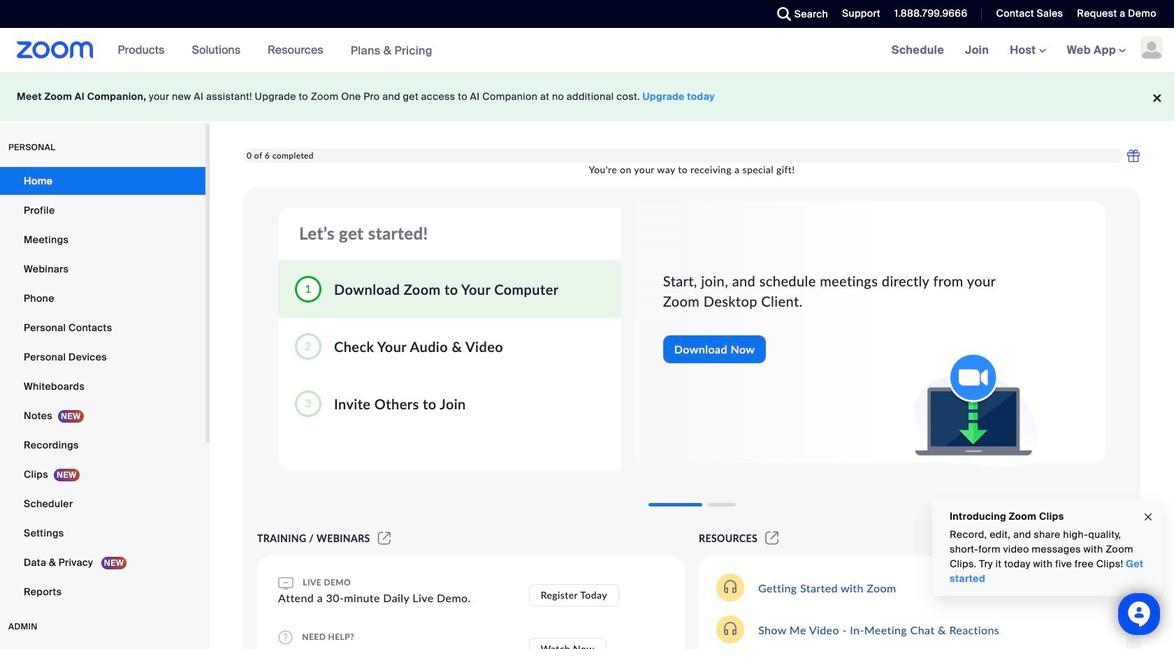 Task type: vqa. For each thing, say whether or not it's contained in the screenshot.
click within the MEETING PASSCODE WILL BE ENCRYPTED AND INCLUDED IN THE INVITE LINK TO ALLOW PARTICIPANTS TO JOIN WITH JUST ONE CLICK WITHOUT HAVING TO ENTER THE PASSCODE.
no



Task type: locate. For each thing, give the bounding box(es) containing it.
footer
[[0, 73, 1175, 121]]

close image
[[1143, 509, 1154, 525]]

profile picture image
[[1141, 36, 1163, 59]]

banner
[[0, 28, 1175, 73]]

window new image
[[376, 533, 393, 545]]

window new image
[[764, 533, 781, 545]]

personal menu menu
[[0, 167, 206, 608]]



Task type: describe. For each thing, give the bounding box(es) containing it.
meetings navigation
[[881, 28, 1175, 73]]

zoom logo image
[[17, 41, 93, 59]]

product information navigation
[[107, 28, 443, 73]]



